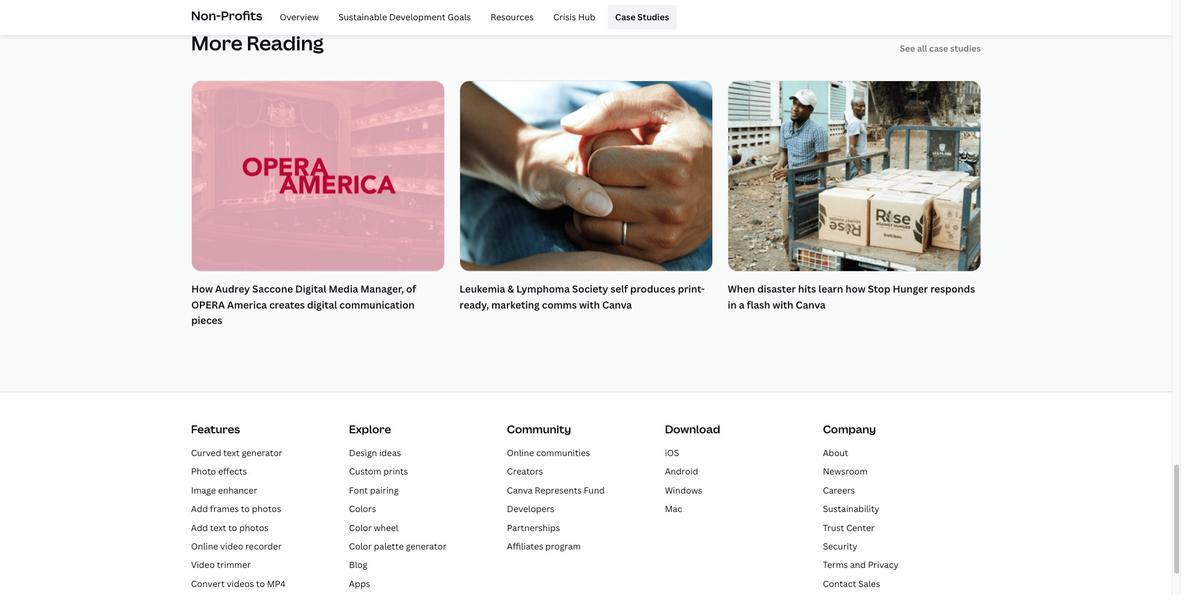 Task type: locate. For each thing, give the bounding box(es) containing it.
learn
[[818, 282, 843, 296]]

goals
[[448, 11, 471, 23]]

color palette generator link
[[349, 541, 447, 552]]

a
[[739, 298, 744, 312]]

2 add from the top
[[191, 522, 208, 534]]

sustainability link
[[823, 503, 880, 515]]

canva down self
[[602, 298, 632, 312]]

canva inside when disaster hits learn how stop hunger responds in a flash with canva
[[796, 298, 825, 312]]

saccone
[[252, 282, 293, 296]]

1 color from the top
[[349, 522, 372, 534]]

2 color from the top
[[349, 541, 372, 552]]

0 vertical spatial color
[[349, 522, 372, 534]]

0 vertical spatial to
[[241, 503, 250, 515]]

color up the blog link
[[349, 541, 372, 552]]

digital
[[307, 298, 337, 312]]

marketing
[[491, 298, 539, 312]]

case
[[615, 11, 636, 23]]

online video recorder link
[[191, 541, 282, 552]]

trust center link
[[823, 522, 875, 534]]

windows
[[665, 485, 703, 496]]

1 vertical spatial text
[[210, 522, 226, 534]]

colors link
[[349, 503, 376, 515]]

font
[[349, 485, 368, 496]]

affiliates program link
[[507, 541, 581, 552]]

1 horizontal spatial to
[[241, 503, 250, 515]]

disaster
[[757, 282, 796, 296]]

canva inside leukemia & lymphoma society self produces print- ready, marketing comms with canva
[[602, 298, 632, 312]]

contact
[[823, 578, 856, 590]]

blog
[[349, 559, 367, 571]]

text up effects
[[223, 447, 240, 459]]

self
[[610, 282, 628, 296]]

to up 'video'
[[228, 522, 237, 534]]

creators link
[[507, 466, 543, 478]]

0 horizontal spatial online
[[191, 541, 218, 552]]

1 horizontal spatial canva
[[602, 298, 632, 312]]

convert videos to mp4
[[191, 578, 286, 590]]

explore
[[349, 422, 391, 437]]

generator right palette
[[406, 541, 447, 552]]

trust
[[823, 522, 844, 534]]

photos up recorder
[[239, 522, 269, 534]]

trust center
[[823, 522, 875, 534]]

with down disaster
[[772, 298, 793, 312]]

0 horizontal spatial to
[[228, 522, 237, 534]]

to down the enhancer
[[241, 503, 250, 515]]

0 vertical spatial photos
[[252, 503, 281, 515]]

windows link
[[665, 485, 703, 496]]

to
[[241, 503, 250, 515], [228, 522, 237, 534], [256, 578, 265, 590]]

add up video
[[191, 522, 208, 534]]

all
[[917, 43, 927, 54]]

add
[[191, 503, 208, 515], [191, 522, 208, 534]]

0 horizontal spatial canva
[[507, 485, 533, 496]]

video
[[220, 541, 243, 552]]

enhancer
[[218, 485, 257, 496]]

generator up effects
[[242, 447, 282, 459]]

stop
[[868, 282, 890, 296]]

0 horizontal spatial generator
[[242, 447, 282, 459]]

menu bar
[[267, 5, 677, 30]]

to left the mp4
[[256, 578, 265, 590]]

add for add text to photos
[[191, 522, 208, 534]]

society
[[572, 282, 608, 296]]

2 horizontal spatial to
[[256, 578, 265, 590]]

sustainable development goals
[[338, 11, 471, 23]]

privacy
[[868, 559, 899, 571]]

more reading
[[191, 30, 324, 56]]

canva
[[602, 298, 632, 312], [796, 298, 825, 312], [507, 485, 533, 496]]

android link
[[665, 466, 698, 478]]

program
[[545, 541, 581, 552]]

generator
[[242, 447, 282, 459], [406, 541, 447, 552]]

how audrey saccone digital media manager, of opera america creates digital communication pieces
[[191, 282, 416, 327]]

online up video
[[191, 541, 218, 552]]

how
[[845, 282, 865, 296]]

add text to photos link
[[191, 522, 269, 534]]

add for add frames to photos
[[191, 503, 208, 515]]

reading
[[247, 30, 324, 56]]

curved text generator
[[191, 447, 282, 459]]

canva down the "creators" link
[[507, 485, 533, 496]]

1 vertical spatial online
[[191, 541, 218, 552]]

studies
[[950, 43, 981, 54]]

mac link
[[665, 503, 682, 515]]

menu bar containing overview
[[267, 5, 677, 30]]

with down society
[[579, 298, 600, 312]]

color
[[349, 522, 372, 534], [349, 541, 372, 552]]

comms
[[542, 298, 577, 312]]

crisis
[[553, 11, 576, 23]]

photo effects link
[[191, 466, 247, 478]]

see all case studies link
[[900, 43, 981, 54]]

2 with from the left
[[772, 298, 793, 312]]

2 horizontal spatial canva
[[796, 298, 825, 312]]

1 vertical spatial photos
[[239, 522, 269, 534]]

0 vertical spatial text
[[223, 447, 240, 459]]

photos down the enhancer
[[252, 503, 281, 515]]

add down image
[[191, 503, 208, 515]]

digital
[[295, 282, 326, 296]]

terms
[[823, 559, 848, 571]]

blog link
[[349, 559, 367, 571]]

sustainable development goals link
[[331, 5, 478, 30]]

1 with from the left
[[579, 298, 600, 312]]

generator for curved text generator
[[242, 447, 282, 459]]

0 vertical spatial generator
[[242, 447, 282, 459]]

1 add from the top
[[191, 503, 208, 515]]

online up the "creators" link
[[507, 447, 534, 459]]

with
[[579, 298, 600, 312], [772, 298, 793, 312]]

0 horizontal spatial with
[[579, 298, 600, 312]]

2 vertical spatial to
[[256, 578, 265, 590]]

opera
[[191, 298, 225, 312]]

studies
[[638, 11, 669, 23]]

canva down hits
[[796, 298, 825, 312]]

text
[[223, 447, 240, 459], [210, 522, 226, 534]]

when disaster hits learn how stop hunger responds in a flash with canva link
[[728, 80, 981, 316]]

ios link
[[665, 447, 679, 459]]

1 vertical spatial add
[[191, 522, 208, 534]]

1 horizontal spatial online
[[507, 447, 534, 459]]

1 vertical spatial generator
[[406, 541, 447, 552]]

text down frames
[[210, 522, 226, 534]]

image
[[191, 485, 216, 496]]

0 vertical spatial online
[[507, 447, 534, 459]]

terms and privacy
[[823, 559, 899, 571]]

1 vertical spatial color
[[349, 541, 372, 552]]

font pairing link
[[349, 485, 399, 496]]

1 vertical spatial to
[[228, 522, 237, 534]]

video trimmer
[[191, 559, 251, 571]]

to for text
[[228, 522, 237, 534]]

partnerships link
[[507, 522, 560, 534]]

1 horizontal spatial generator
[[406, 541, 447, 552]]

text for curved
[[223, 447, 240, 459]]

0 vertical spatial add
[[191, 503, 208, 515]]

apps
[[349, 578, 370, 590]]

add text to photos
[[191, 522, 269, 534]]

leukemia & lymphoma society self produces print- ready, marketing comms with canva link
[[459, 80, 713, 316]]

about link
[[823, 447, 849, 459]]

and
[[850, 559, 866, 571]]

security link
[[823, 541, 858, 552]]

color down colors
[[349, 522, 372, 534]]

company
[[823, 422, 876, 437]]

video
[[191, 559, 215, 571]]

1 horizontal spatial with
[[772, 298, 793, 312]]



Task type: describe. For each thing, give the bounding box(es) containing it.
online for online video recorder
[[191, 541, 218, 552]]

newsroom link
[[823, 466, 868, 478]]

profits
[[221, 7, 263, 24]]

community
[[507, 422, 571, 437]]

how audrey saccone digital media manager, of opera america creates digital communication pieces link
[[191, 80, 445, 331]]

affiliates
[[507, 541, 543, 552]]

overview link
[[272, 5, 326, 30]]

online communities link
[[507, 447, 590, 459]]

crisis hub
[[553, 11, 596, 23]]

contact sales link
[[823, 578, 880, 590]]

with inside when disaster hits learn how stop hunger responds in a flash with canva
[[772, 298, 793, 312]]

in
[[728, 298, 736, 312]]

generator for color palette generator
[[406, 541, 447, 552]]

android
[[665, 466, 698, 478]]

when
[[728, 282, 755, 296]]

more
[[191, 30, 243, 56]]

custom prints
[[349, 466, 408, 478]]

color for color wheel
[[349, 522, 372, 534]]

frames
[[210, 503, 239, 515]]

design ideas
[[349, 447, 401, 459]]

non-
[[191, 7, 221, 24]]

photos for add frames to photos
[[252, 503, 281, 515]]

leukemia & lymphoma society self produces print- ready, marketing comms with canva
[[459, 282, 705, 312]]

non-profits
[[191, 7, 263, 24]]

pieces
[[191, 314, 222, 327]]

curved text generator link
[[191, 447, 282, 459]]

flash
[[747, 298, 770, 312]]

responds
[[930, 282, 975, 296]]

ideas
[[379, 447, 401, 459]]

creators
[[507, 466, 543, 478]]

convert videos to mp4 link
[[191, 578, 286, 590]]

newsroom
[[823, 466, 868, 478]]

represents
[[535, 485, 582, 496]]

security
[[823, 541, 858, 552]]

photos for add text to photos
[[239, 522, 269, 534]]

see
[[900, 43, 915, 54]]

mp4
[[267, 578, 286, 590]]

communities
[[536, 447, 590, 459]]

features
[[191, 422, 240, 437]]

sales
[[858, 578, 880, 590]]

development
[[389, 11, 446, 23]]

print-
[[678, 282, 705, 296]]

center
[[846, 522, 875, 534]]

color wheel link
[[349, 522, 398, 534]]

crisis hub link
[[546, 5, 603, 30]]

communication
[[339, 298, 414, 312]]

with inside leukemia & lymphoma society self produces print- ready, marketing comms with canva
[[579, 298, 600, 312]]

media
[[328, 282, 358, 296]]

how
[[191, 282, 213, 296]]

careers
[[823, 485, 855, 496]]

online communities
[[507, 447, 590, 459]]

produces
[[630, 282, 675, 296]]

affiliates program
[[507, 541, 581, 552]]

developers link
[[507, 503, 555, 515]]

to for videos
[[256, 578, 265, 590]]

image enhancer link
[[191, 485, 257, 496]]

apps link
[[349, 578, 370, 590]]

to for frames
[[241, 503, 250, 515]]

&
[[507, 282, 514, 296]]

overview
[[280, 11, 319, 23]]

image enhancer
[[191, 485, 257, 496]]

about
[[823, 447, 849, 459]]

creates
[[269, 298, 305, 312]]

trimmer
[[217, 559, 251, 571]]

download
[[665, 422, 720, 437]]

online for online communities
[[507, 447, 534, 459]]

custom
[[349, 466, 381, 478]]

text for add
[[210, 522, 226, 534]]

careers link
[[823, 485, 855, 496]]

lymphoma
[[516, 282, 570, 296]]

when disaster hits learn how stop hunger responds in a flash with canva
[[728, 282, 975, 312]]

color for color palette generator
[[349, 541, 372, 552]]

hunger
[[893, 282, 928, 296]]

sustainable
[[338, 11, 387, 23]]

partnerships
[[507, 522, 560, 534]]

pairing
[[370, 485, 399, 496]]

wheel
[[374, 522, 398, 534]]

leukemia
[[459, 282, 505, 296]]

custom prints link
[[349, 466, 408, 478]]

prints
[[383, 466, 408, 478]]

hub
[[578, 11, 596, 23]]

palette
[[374, 541, 404, 552]]

case studies link
[[608, 5, 677, 30]]

sustainability
[[823, 503, 880, 515]]

add frames to photos link
[[191, 503, 281, 515]]

ios
[[665, 447, 679, 459]]

color palette generator
[[349, 541, 447, 552]]

video trimmer link
[[191, 559, 251, 571]]



Task type: vqa. For each thing, say whether or not it's contained in the screenshot.


